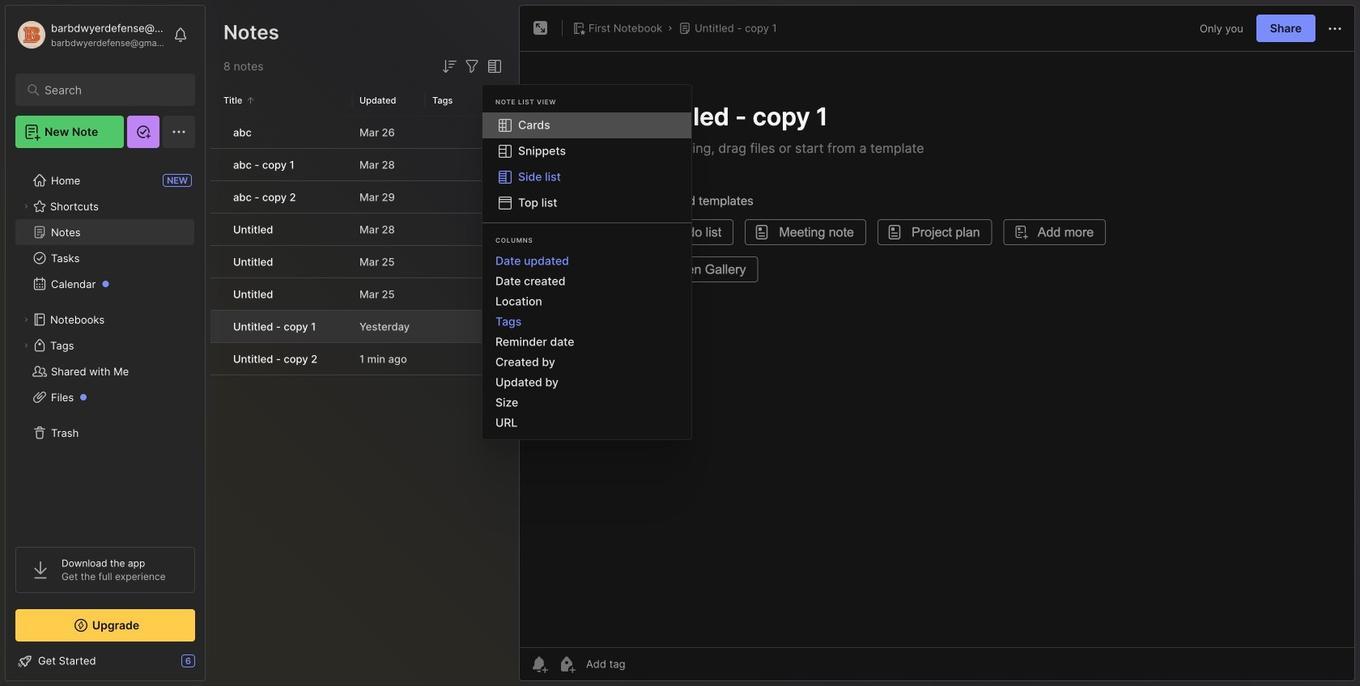 Task type: describe. For each thing, give the bounding box(es) containing it.
1 cell from the top
[[210, 117, 223, 148]]

4 cell from the top
[[210, 214, 223, 245]]

6 cell from the top
[[210, 278, 223, 310]]

Account field
[[15, 19, 165, 51]]

Help and Learning task checklist field
[[6, 648, 205, 674]]

Add tag field
[[584, 657, 706, 672]]

8 cell from the top
[[210, 343, 223, 375]]

View options field
[[482, 57, 504, 76]]

Add filters field
[[462, 57, 482, 76]]

Sort options field
[[440, 57, 459, 76]]

none search field inside main element
[[45, 80, 174, 100]]

Search text field
[[45, 83, 174, 98]]

add filters image
[[462, 57, 482, 76]]



Task type: vqa. For each thing, say whether or not it's contained in the screenshot.
tree in the Main element
yes



Task type: locate. For each thing, give the bounding box(es) containing it.
2 cell from the top
[[210, 149, 223, 181]]

5 cell from the top
[[210, 246, 223, 278]]

None search field
[[45, 80, 174, 100]]

more actions image
[[1325, 19, 1345, 39]]

tree
[[6, 158, 205, 533]]

1 dropdown list menu from the top
[[482, 113, 691, 216]]

More actions field
[[1325, 18, 1345, 39]]

dropdown list menu
[[482, 113, 691, 216], [482, 251, 691, 433]]

row group
[[210, 117, 514, 376]]

tree inside main element
[[6, 158, 205, 533]]

add tag image
[[557, 655, 576, 674]]

1 vertical spatial dropdown list menu
[[482, 251, 691, 433]]

0 vertical spatial dropdown list menu
[[482, 113, 691, 216]]

3 cell from the top
[[210, 181, 223, 213]]

note window element
[[519, 5, 1355, 686]]

7 cell from the top
[[210, 311, 223, 342]]

menu item
[[482, 113, 691, 138]]

Note Editor text field
[[520, 51, 1354, 648]]

expand note image
[[531, 19, 550, 38]]

expand tags image
[[21, 341, 31, 351]]

add a reminder image
[[529, 655, 549, 674]]

main element
[[0, 0, 210, 686]]

click to collapse image
[[204, 657, 217, 676]]

cell
[[210, 117, 223, 148], [210, 149, 223, 181], [210, 181, 223, 213], [210, 214, 223, 245], [210, 246, 223, 278], [210, 278, 223, 310], [210, 311, 223, 342], [210, 343, 223, 375]]

expand notebooks image
[[21, 315, 31, 325]]

2 dropdown list menu from the top
[[482, 251, 691, 433]]



